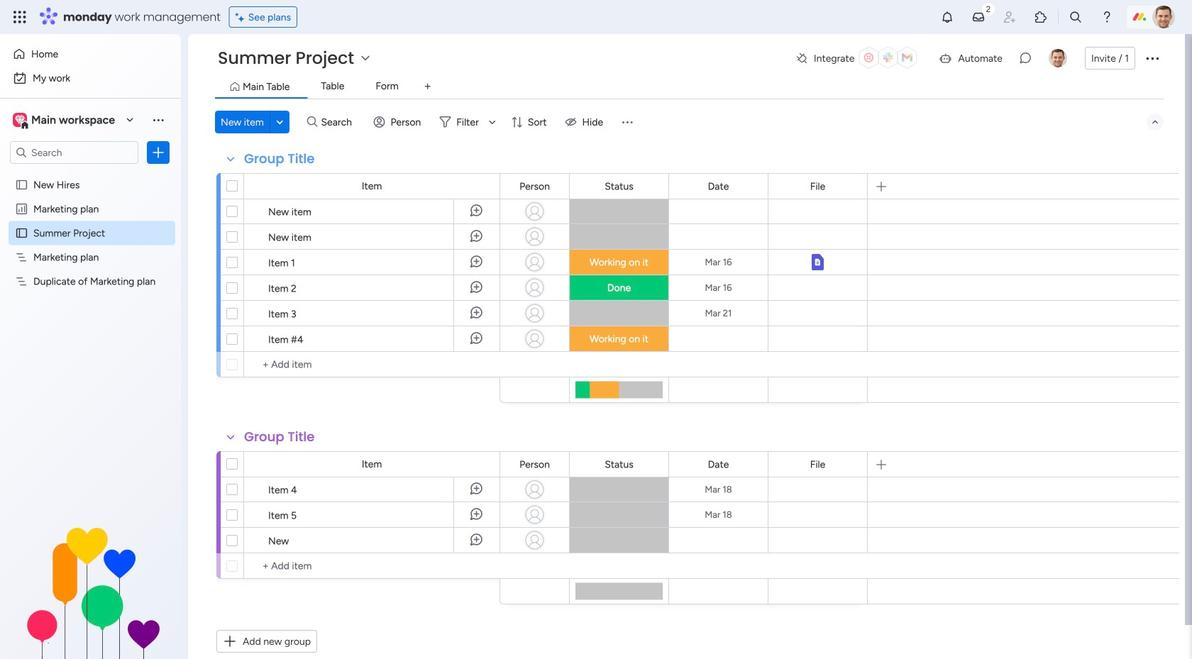 Task type: vqa. For each thing, say whether or not it's contained in the screenshot.
lottie animation image
yes



Task type: describe. For each thing, give the bounding box(es) containing it.
menu image
[[151, 113, 165, 127]]

1 public board image from the top
[[15, 178, 28, 192]]

see plans image
[[236, 9, 248, 25]]

arrow down image
[[484, 114, 501, 131]]

+ Add item text field
[[251, 356, 493, 373]]

+ Add item text field
[[251, 558, 493, 575]]

lottie animation element
[[0, 516, 181, 660]]

0 vertical spatial options image
[[1145, 50, 1162, 67]]

Search field
[[318, 112, 360, 132]]

update feed image
[[972, 10, 986, 24]]

0 vertical spatial option
[[9, 43, 173, 65]]

add view image
[[425, 81, 431, 92]]

2 image
[[983, 1, 995, 17]]

0 vertical spatial terry turtle image
[[1153, 6, 1176, 28]]

notifications image
[[941, 10, 955, 24]]

v2 search image
[[307, 114, 318, 130]]



Task type: locate. For each thing, give the bounding box(es) containing it.
workspace selection element
[[10, 95, 122, 145]]

0 vertical spatial public board image
[[15, 178, 28, 192]]

1 vertical spatial options image
[[151, 145, 165, 160]]

list box
[[0, 170, 181, 485]]

0 horizontal spatial options image
[[151, 145, 165, 160]]

tab list
[[215, 75, 1164, 99]]

angle down image
[[277, 117, 283, 127]]

public board image down 'public dashboard' icon
[[15, 226, 28, 240]]

0 horizontal spatial terry turtle image
[[1049, 49, 1068, 67]]

terry turtle image
[[1153, 6, 1176, 28], [1049, 49, 1068, 67]]

help image
[[1101, 10, 1115, 24]]

1 horizontal spatial terry turtle image
[[1153, 6, 1176, 28]]

terry turtle image right "start a board discussion" image
[[1049, 49, 1068, 67]]

1 vertical spatial option
[[9, 67, 173, 89]]

public dashboard image
[[15, 202, 28, 216]]

1 vertical spatial public board image
[[15, 226, 28, 240]]

menu image
[[621, 115, 635, 129]]

1 vertical spatial terry turtle image
[[1049, 49, 1068, 67]]

Search in workspace field
[[30, 144, 119, 161]]

options image up collapse 'icon' at the right of the page
[[1145, 50, 1162, 67]]

select product image
[[13, 10, 27, 24]]

lottie animation image
[[0, 516, 181, 660]]

option
[[9, 43, 173, 65], [9, 67, 173, 89], [0, 172, 181, 175]]

options image down menu icon
[[151, 145, 165, 160]]

2 public board image from the top
[[15, 226, 28, 240]]

tab
[[417, 75, 439, 98]]

2 vertical spatial option
[[0, 172, 181, 175]]

public board image up 'public dashboard' icon
[[15, 178, 28, 192]]

public board image
[[15, 178, 28, 192], [15, 226, 28, 240]]

collapse image
[[1150, 116, 1162, 128]]

terry turtle image right help image
[[1153, 6, 1176, 28]]

monday marketplace image
[[1035, 10, 1049, 24]]

1 horizontal spatial options image
[[1145, 50, 1162, 67]]

search everything image
[[1069, 10, 1084, 24]]

None field
[[241, 150, 318, 168], [516, 179, 554, 194], [602, 179, 637, 194], [705, 179, 733, 194], [807, 179, 830, 194], [241, 428, 318, 447], [516, 457, 554, 473], [602, 457, 637, 473], [705, 457, 733, 473], [807, 457, 830, 473], [241, 150, 318, 168], [516, 179, 554, 194], [602, 179, 637, 194], [705, 179, 733, 194], [807, 179, 830, 194], [241, 428, 318, 447], [516, 457, 554, 473], [602, 457, 637, 473], [705, 457, 733, 473], [807, 457, 830, 473]]

options image
[[1145, 50, 1162, 67], [151, 145, 165, 160]]

start a board discussion image
[[1019, 51, 1033, 65]]



